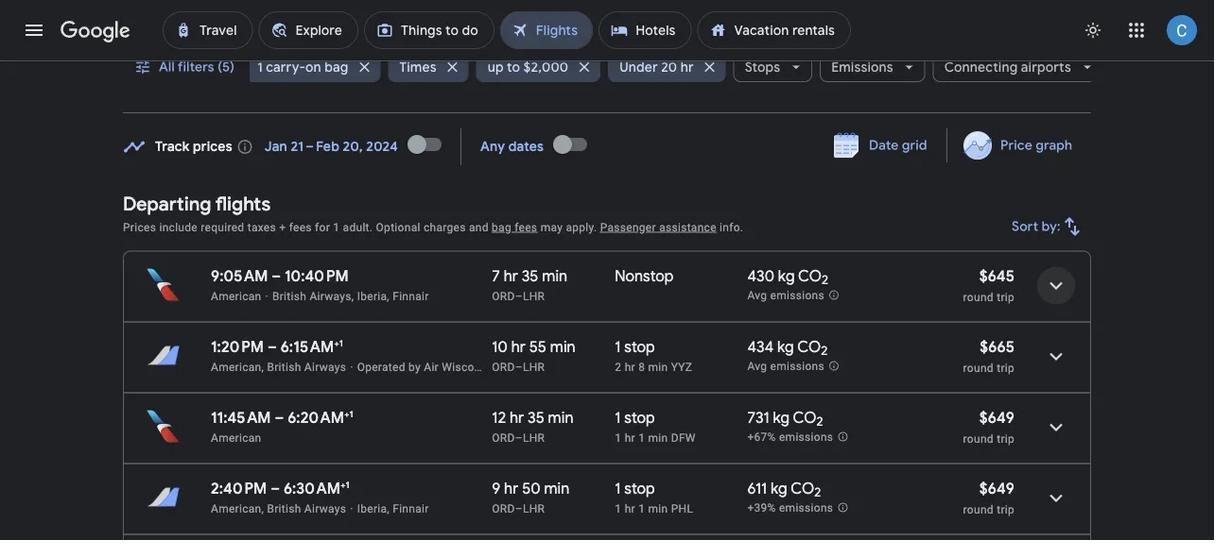 Task type: describe. For each thing, give the bounding box(es) containing it.
649 US dollars text field
[[980, 409, 1015, 428]]

under 20 hr button
[[608, 44, 726, 90]]

co for 611
[[791, 480, 815, 499]]

7 hr 35 min ord – lhr
[[492, 267, 568, 303]]

british airways, iberia, finnair
[[272, 290, 429, 303]]

lhr for 10
[[523, 361, 545, 374]]

total duration 10 hr 55 min. element
[[492, 338, 615, 360]]

1 stop 2 hr 8 min yyz
[[615, 338, 693, 374]]

$649 round trip for 611
[[963, 480, 1015, 517]]

1 inside 2:40 pm – 6:30 am + 1
[[346, 480, 350, 491]]

11:45 am
[[211, 409, 271, 428]]

hr inside 12 hr 35 min ord – lhr
[[510, 409, 524, 428]]

1 carry-on bag
[[257, 59, 348, 76]]

dfw
[[671, 432, 696, 445]]

Departure time: 1:20 PM. text field
[[211, 338, 264, 357]]

trip for 731
[[997, 433, 1015, 446]]

emissions for 611
[[779, 502, 834, 516]]

may
[[541, 221, 563, 234]]

1 finnair from the top
[[393, 290, 429, 303]]

airways,
[[310, 290, 354, 303]]

prices include required taxes + fees for 1 adult. optional charges and bag fees may apply. passenger assistance
[[123, 221, 717, 234]]

9 hr 50 min ord – lhr
[[492, 480, 570, 516]]

50
[[522, 480, 541, 499]]

430 kg co 2
[[748, 267, 829, 289]]

2 for 430
[[822, 273, 829, 289]]

airways for 6:15 am
[[304, 361, 346, 374]]

min inside 10 hr 55 min ord – lhr
[[550, 338, 576, 357]]

trip for 434
[[997, 362, 1015, 375]]

+67% emissions
[[748, 431, 834, 445]]

prices
[[193, 139, 232, 156]]

2:40 pm – 6:30 am + 1
[[211, 480, 350, 499]]

1 stop 1 hr 1 min dfw
[[615, 409, 696, 445]]

645 US dollars text field
[[980, 267, 1015, 286]]

to
[[507, 59, 520, 76]]

kg for 430
[[778, 267, 795, 286]]

flight details. leaves o'hare international airport at 9:05 am on sunday, january 21 and arrives at heathrow airport at 10:40 pm on sunday, january 21. image
[[1034, 263, 1079, 309]]

on
[[305, 59, 321, 76]]

for
[[315, 221, 330, 234]]

hr inside 10 hr 55 min ord – lhr
[[511, 338, 526, 357]]

6:30 am
[[284, 480, 340, 499]]

any
[[481, 139, 505, 156]]

airports
[[1021, 59, 1071, 76]]

air
[[424, 361, 439, 374]]

filters
[[178, 59, 214, 76]]

avg emissions for 430
[[748, 290, 825, 303]]

learn more about tracked prices image
[[236, 139, 253, 156]]

1:20 pm – 6:15 am + 1
[[211, 338, 343, 357]]

1:20 pm
[[211, 338, 264, 357]]

total duration 9 hr 50 min. element
[[492, 480, 615, 502]]

– right the departure time: 2:40 pm. text field
[[271, 480, 280, 499]]

avg for 434
[[748, 361, 767, 374]]

Departure time: 11:45 AM. text field
[[211, 409, 271, 428]]

british for 6:30 am
[[267, 503, 301, 516]]

2024
[[366, 139, 398, 156]]

american, for 2:40 pm
[[211, 503, 264, 516]]

2 for 434
[[821, 344, 828, 360]]

Arrival time: 10:40 PM. text field
[[285, 267, 349, 286]]

+39% emissions
[[748, 502, 834, 516]]

sort by: button
[[1005, 204, 1091, 250]]

date grid button
[[820, 129, 943, 163]]

none search field containing all filters (5)
[[123, 0, 1104, 113]]

phl
[[671, 503, 693, 516]]

– right 1:20 pm text box
[[268, 338, 277, 357]]

6:20 am
[[288, 409, 344, 428]]

10 hr 55 min ord – lhr
[[492, 338, 576, 374]]

hr inside 9 hr 50 min ord – lhr
[[504, 480, 519, 499]]

optional
[[376, 221, 421, 234]]

iberia, finnair
[[357, 503, 429, 516]]

9:05 am
[[211, 267, 268, 286]]

2 inside 1 stop 2 hr 8 min yyz
[[615, 361, 622, 374]]

1 inside 1 stop 2 hr 8 min yyz
[[615, 338, 621, 357]]

min inside 12 hr 35 min ord – lhr
[[548, 409, 574, 428]]

american, for 1:20 pm
[[211, 361, 264, 374]]

hr inside 1 stop 1 hr 1 min phl
[[625, 503, 635, 516]]

leaves o'hare international airport at 9:05 am on sunday, january 21 and arrives at heathrow airport at 10:40 pm on sunday, january 21. element
[[211, 267, 349, 286]]

sort by:
[[1012, 218, 1061, 236]]

yyz
[[671, 361, 693, 374]]

stop for 9 hr 50 min
[[625, 480, 655, 499]]

american, british airways for 6:30 am
[[211, 503, 346, 516]]

20
[[661, 59, 677, 76]]

+ for 6:20 am
[[344, 409, 349, 420]]

611 kg co 2
[[748, 480, 821, 501]]

avg emissions for 434
[[748, 361, 825, 374]]

stops
[[745, 59, 780, 76]]

stop for 10 hr 55 min
[[625, 338, 655, 357]]

12 hr 35 min ord – lhr
[[492, 409, 574, 445]]

1 stop flight. element for 9 hr 50 min
[[615, 480, 655, 502]]

$649 for 731
[[980, 409, 1015, 428]]

passenger assistance button
[[600, 221, 717, 234]]

lhr for 12
[[523, 432, 545, 445]]

flights
[[215, 192, 271, 216]]

0 vertical spatial british
[[272, 290, 307, 303]]

up to $2,000 button
[[476, 44, 601, 90]]

731 kg co 2
[[748, 409, 824, 431]]

2:40 pm
[[211, 480, 267, 499]]

graph
[[1036, 137, 1073, 154]]

611
[[748, 480, 767, 499]]

$649 for 611
[[980, 480, 1015, 499]]

price graph button
[[951, 129, 1088, 163]]

35 for 7
[[522, 267, 539, 286]]

co for 731
[[793, 409, 817, 428]]

stop for 12 hr 35 min
[[625, 409, 655, 428]]

Departure text field
[[785, 0, 872, 44]]

track prices
[[155, 139, 232, 156]]

apply.
[[566, 221, 597, 234]]

layover (1 of 1) is a 1 hr 1 min layover at dallas/fort worth international airport in dallas. element
[[615, 431, 738, 446]]

flight details. leaves o'hare international airport at 11:45 am on sunday, january 21 and arrives at heathrow airport at 6:20 am on monday, january 22. image
[[1034, 405, 1079, 451]]

dates
[[509, 139, 544, 156]]

+ for 6:15 am
[[334, 338, 339, 349]]

2 fees from the left
[[515, 221, 538, 234]]

hr inside popup button
[[681, 59, 694, 76]]

eagle
[[569, 361, 598, 374]]

assistance
[[659, 221, 717, 234]]

$2,000
[[523, 59, 569, 76]]

12
[[492, 409, 506, 428]]

– left 6:20 am
[[275, 409, 284, 428]]

21 – feb
[[291, 139, 340, 156]]

under 20 hr
[[620, 59, 694, 76]]

lhr for 7
[[523, 290, 545, 303]]

all
[[159, 59, 175, 76]]

nonstop
[[615, 267, 674, 286]]

Arrival time: 6:30 AM on  Monday, January 22. text field
[[284, 480, 350, 499]]

any dates
[[481, 139, 544, 156]]

nonstop flight. element
[[615, 267, 674, 289]]

665 US dollars text field
[[980, 338, 1015, 357]]

track
[[155, 139, 190, 156]]

Departure time: 2:40 PM. text field
[[211, 480, 267, 499]]



Task type: vqa. For each thing, say whether or not it's contained in the screenshot.
bottommost Avg emissions
yes



Task type: locate. For each thing, give the bounding box(es) containing it.
ord down 7
[[492, 290, 515, 303]]

ord
[[492, 290, 515, 303], [492, 361, 515, 374], [492, 432, 515, 445], [492, 503, 515, 516]]

4 round from the top
[[963, 504, 994, 517]]

1 stop flight. element for 12 hr 35 min
[[615, 409, 655, 431]]

2 right 434
[[821, 344, 828, 360]]

departing
[[123, 192, 211, 216]]

round down $645
[[963, 291, 994, 304]]

fees left for
[[289, 221, 312, 234]]

– inside 12 hr 35 min ord – lhr
[[515, 432, 523, 445]]

fees
[[289, 221, 312, 234], [515, 221, 538, 234]]

avg emissions down the 430 kg co 2
[[748, 290, 825, 303]]

4 ord from the top
[[492, 503, 515, 516]]

1 vertical spatial british
[[267, 361, 301, 374]]

prices
[[123, 221, 156, 234]]

round for 434
[[963, 362, 994, 375]]

2 1 stop flight. element from the top
[[615, 409, 655, 431]]

american down 11:45 am
[[211, 432, 262, 445]]

$645
[[980, 267, 1015, 286]]

hr inside "7 hr 35 min ord – lhr"
[[504, 267, 518, 286]]

10:40 pm
[[285, 267, 349, 286]]

35 right 7
[[522, 267, 539, 286]]

all filters (5)
[[159, 59, 235, 76]]

3 1 stop flight. element from the top
[[615, 480, 655, 502]]

as
[[500, 361, 512, 374]]

co
[[798, 267, 822, 286], [797, 338, 821, 357], [793, 409, 817, 428], [791, 480, 815, 499]]

lhr down 50
[[523, 503, 545, 516]]

round down $649 text field
[[963, 504, 994, 517]]

ord inside 10 hr 55 min ord – lhr
[[492, 361, 515, 374]]

ord for 7
[[492, 290, 515, 303]]

2 $649 from the top
[[980, 480, 1015, 499]]

1 lhr from the top
[[523, 290, 545, 303]]

kg up +67% emissions
[[773, 409, 790, 428]]

0 vertical spatial american, british airways
[[211, 361, 346, 374]]

–
[[272, 267, 281, 286], [515, 290, 523, 303], [268, 338, 277, 357], [515, 361, 523, 374], [275, 409, 284, 428], [515, 432, 523, 445], [271, 480, 280, 499], [515, 503, 523, 516]]

1 stop flight. element
[[615, 338, 655, 360], [615, 409, 655, 431], [615, 480, 655, 502]]

hr left dfw in the right of the page
[[625, 432, 635, 445]]

co up the +39% emissions
[[791, 480, 815, 499]]

hr left 8 at the bottom right
[[625, 361, 635, 374]]

2 right 430
[[822, 273, 829, 289]]

emissions
[[770, 290, 825, 303], [770, 361, 825, 374], [779, 431, 834, 445], [779, 502, 834, 516]]

airways for 6:30 am
[[304, 503, 346, 516]]

kg for 434
[[777, 338, 794, 357]]

min inside 9 hr 50 min ord – lhr
[[544, 480, 570, 499]]

1 vertical spatial iberia,
[[357, 503, 390, 516]]

ord inside 12 hr 35 min ord – lhr
[[492, 432, 515, 445]]

ord for 10
[[492, 361, 515, 374]]

american down "9:05 am"
[[211, 290, 262, 303]]

by:
[[1042, 218, 1061, 236]]

ord for 9
[[492, 503, 515, 516]]

$665
[[980, 338, 1015, 357]]

9
[[492, 480, 501, 499]]

Arrival time: 6:20 AM on  Monday, January 22. text field
[[288, 409, 353, 428]]

1 inside "11:45 am – 6:20 am + 1"
[[349, 409, 353, 420]]

trip for 611
[[997, 504, 1015, 517]]

10
[[492, 338, 508, 357]]

2 ord from the top
[[492, 361, 515, 374]]

layover (1 of 1) is a 2 hr 8 min layover at toronto pearson international airport in toronto. element
[[615, 360, 738, 375]]

emissions for 731
[[779, 431, 834, 445]]

8
[[639, 361, 645, 374]]

1 airways from the top
[[304, 361, 346, 374]]

434 kg co 2
[[748, 338, 828, 360]]

1 inside 1:20 pm – 6:15 am + 1
[[339, 338, 343, 349]]

emissions for 430
[[770, 290, 825, 303]]

operated by air wisconsin as american eagle
[[357, 361, 598, 374]]

1
[[257, 59, 263, 76], [333, 221, 340, 234], [339, 338, 343, 349], [615, 338, 621, 357], [349, 409, 353, 420], [615, 409, 621, 428], [615, 432, 622, 445], [639, 432, 645, 445], [346, 480, 350, 491], [615, 480, 621, 499], [615, 503, 622, 516], [639, 503, 645, 516]]

sort
[[1012, 218, 1039, 236]]

1 iberia, from the top
[[357, 290, 390, 303]]

passenger
[[600, 221, 656, 234]]

2 inside 434 kg co 2
[[821, 344, 828, 360]]

2 finnair from the top
[[393, 503, 429, 516]]

2 avg emissions from the top
[[748, 361, 825, 374]]

1 stop flight. element down layover (1 of 1) is a 1 hr 1 min layover at dallas/fort worth international airport in dallas. element
[[615, 480, 655, 502]]

1 inside popup button
[[257, 59, 263, 76]]

1 vertical spatial american, british airways
[[211, 503, 346, 516]]

1 stop from the top
[[625, 338, 655, 357]]

avg emissions
[[748, 290, 825, 303], [748, 361, 825, 374]]

1 vertical spatial bag
[[492, 221, 512, 234]]

20,
[[343, 139, 363, 156]]

0 vertical spatial 35
[[522, 267, 539, 286]]

round inside $665 round trip
[[963, 362, 994, 375]]

stop inside 1 stop 1 hr 1 min phl
[[625, 480, 655, 499]]

under
[[620, 59, 658, 76]]

leaves o'hare international airport at 2:40 pm on sunday, january 21 and arrives at heathrow airport at 6:30 am on monday, january 22. element
[[211, 480, 350, 499]]

2 trip from the top
[[997, 362, 1015, 375]]

– right as
[[515, 361, 523, 374]]

min
[[542, 267, 568, 286], [550, 338, 576, 357], [648, 361, 668, 374], [548, 409, 574, 428], [648, 432, 668, 445], [544, 480, 570, 499], [648, 503, 668, 516]]

times button
[[388, 44, 469, 90]]

None search field
[[123, 0, 1104, 113]]

co inside 731 kg co 2
[[793, 409, 817, 428]]

0 vertical spatial finnair
[[393, 290, 429, 303]]

min inside 1 stop 1 hr 1 min dfw
[[648, 432, 668, 445]]

2 iberia, from the top
[[357, 503, 390, 516]]

co up +67% emissions
[[793, 409, 817, 428]]

+ inside "11:45 am – 6:20 am + 1"
[[344, 409, 349, 420]]

kg inside the 430 kg co 2
[[778, 267, 795, 286]]

2 vertical spatial american
[[211, 432, 262, 445]]

1 vertical spatial american
[[515, 361, 566, 374]]

british down 1:20 pm – 6:15 am + 1
[[267, 361, 301, 374]]

11:45 am – 6:20 am + 1
[[211, 409, 353, 428]]

1 stop 1 hr 1 min phl
[[615, 480, 693, 516]]

$649
[[980, 409, 1015, 428], [980, 480, 1015, 499]]

2 vertical spatial 1 stop flight. element
[[615, 480, 655, 502]]

$649 left flight details. leaves o'hare international airport at 11:45 am on sunday, january 21 and arrives at heathrow airport at 6:20 am on monday, january 22. image
[[980, 409, 1015, 428]]

stops button
[[734, 44, 813, 90]]

1 vertical spatial $649
[[980, 480, 1015, 499]]

– right departure time: 9:05 am. text field
[[272, 267, 281, 286]]

Departure time: 9:05 AM. text field
[[211, 267, 268, 286]]

2 lhr from the top
[[523, 361, 545, 374]]

3 trip from the top
[[997, 433, 1015, 446]]

0 vertical spatial $649
[[980, 409, 1015, 428]]

lhr inside "7 hr 35 min ord – lhr"
[[523, 290, 545, 303]]

hr right 10 at left
[[511, 338, 526, 357]]

– down total duration 12 hr 35 min. element
[[515, 432, 523, 445]]

co for 430
[[798, 267, 822, 286]]

$649 round trip
[[963, 409, 1015, 446], [963, 480, 1015, 517]]

finnair
[[393, 290, 429, 303], [393, 503, 429, 516]]

kg inside 611 kg co 2
[[771, 480, 788, 499]]

$649 round trip left the flight details. leaves o'hare international airport at 2:40 pm on sunday, january 21 and arrives at heathrow airport at 6:30 am on monday, january 22. icon
[[963, 480, 1015, 517]]

ord down 12
[[492, 432, 515, 445]]

2 left 8 at the bottom right
[[615, 361, 622, 374]]

– down 50
[[515, 503, 523, 516]]

Arrival time: 6:15 AM on  Monday, January 22. text field
[[281, 338, 343, 357]]

3 lhr from the top
[[523, 432, 545, 445]]

flight details. leaves o'hare international airport at 1:20 pm on sunday, january 21 and arrives at heathrow airport at 6:15 am on monday, january 22. image
[[1034, 334, 1079, 380]]

lhr inside 12 hr 35 min ord – lhr
[[523, 432, 545, 445]]

kg right 434
[[777, 338, 794, 357]]

emissions button
[[820, 44, 926, 90]]

1 vertical spatial airways
[[304, 503, 346, 516]]

55
[[529, 338, 547, 357]]

emissions for 434
[[770, 361, 825, 374]]

price graph
[[1000, 137, 1073, 154]]

co for 434
[[797, 338, 821, 357]]

2 avg from the top
[[748, 361, 767, 374]]

date grid
[[869, 137, 928, 154]]

min inside 1 stop 1 hr 1 min phl
[[648, 503, 668, 516]]

2 vertical spatial stop
[[625, 480, 655, 499]]

connecting
[[944, 59, 1018, 76]]

lhr down total duration 12 hr 35 min. element
[[523, 432, 545, 445]]

trip down 649 us dollars text field
[[997, 433, 1015, 446]]

1 stop flight. element for 10 hr 55 min
[[615, 338, 655, 360]]

ord inside 9 hr 50 min ord – lhr
[[492, 503, 515, 516]]

1 vertical spatial 35
[[528, 409, 545, 428]]

avg down 430
[[748, 290, 767, 303]]

lhr for 9
[[523, 503, 545, 516]]

airways down arrival time: 6:30 am on  monday, january 22. "text box"
[[304, 503, 346, 516]]

1 trip from the top
[[997, 291, 1015, 304]]

0 horizontal spatial fees
[[289, 221, 312, 234]]

– inside 9 hr 50 min ord – lhr
[[515, 503, 523, 516]]

bag right on
[[325, 59, 348, 76]]

kg inside 434 kg co 2
[[777, 338, 794, 357]]

+ inside 1:20 pm – 6:15 am + 1
[[334, 338, 339, 349]]

– inside 10 hr 55 min ord – lhr
[[515, 361, 523, 374]]

kg inside 731 kg co 2
[[773, 409, 790, 428]]

2 inside 611 kg co 2
[[815, 485, 821, 501]]

ord inside "7 hr 35 min ord – lhr"
[[492, 290, 515, 303]]

avg down 434
[[748, 361, 767, 374]]

bag right the and
[[492, 221, 512, 234]]

min down the may
[[542, 267, 568, 286]]

min right 50
[[544, 480, 570, 499]]

0 vertical spatial airways
[[304, 361, 346, 374]]

co right 430
[[798, 267, 822, 286]]

$649 round trip for 731
[[963, 409, 1015, 446]]

hr
[[681, 59, 694, 76], [504, 267, 518, 286], [511, 338, 526, 357], [625, 361, 635, 374], [510, 409, 524, 428], [625, 432, 635, 445], [504, 480, 519, 499], [625, 503, 635, 516]]

trip for 430
[[997, 291, 1015, 304]]

2 airways from the top
[[304, 503, 346, 516]]

british down 2:40 pm – 6:30 am + 1
[[267, 503, 301, 516]]

american, british airways down 1:20 pm – 6:15 am + 1
[[211, 361, 346, 374]]

min left phl
[[648, 503, 668, 516]]

round down $665
[[963, 362, 994, 375]]

kg right 430
[[778, 267, 795, 286]]

change appearance image
[[1071, 8, 1116, 53]]

1 vertical spatial american,
[[211, 503, 264, 516]]

0 vertical spatial $649 round trip
[[963, 409, 1015, 446]]

0 vertical spatial iberia,
[[357, 290, 390, 303]]

hr right 12
[[510, 409, 524, 428]]

co inside 611 kg co 2
[[791, 480, 815, 499]]

2 up the +39% emissions
[[815, 485, 821, 501]]

$649 left the flight details. leaves o'hare international airport at 2:40 pm on sunday, january 21 and arrives at heathrow airport at 6:30 am on monday, january 22. icon
[[980, 480, 1015, 499]]

leaves o'hare international airport at 1:20 pm on sunday, january 21 and arrives at heathrow airport at 6:15 am on monday, january 22. element
[[211, 338, 343, 357]]

taxes
[[247, 221, 276, 234]]

0 vertical spatial american,
[[211, 361, 264, 374]]

1 horizontal spatial bag
[[492, 221, 512, 234]]

avg emissions down 434 kg co 2
[[748, 361, 825, 374]]

7
[[492, 267, 500, 286]]

co right 434
[[797, 338, 821, 357]]

0 vertical spatial american
[[211, 290, 262, 303]]

+
[[279, 221, 286, 234], [334, 338, 339, 349], [344, 409, 349, 420], [340, 480, 346, 491]]

2 for 731
[[817, 414, 824, 431]]

1 vertical spatial avg emissions
[[748, 361, 825, 374]]

+39%
[[748, 502, 776, 516]]

charges
[[424, 221, 466, 234]]

ord for 12
[[492, 432, 515, 445]]

35 for 12
[[528, 409, 545, 428]]

9:05 am – 10:40 pm
[[211, 267, 349, 286]]

1 ord from the top
[[492, 290, 515, 303]]

min inside 1 stop 2 hr 8 min yyz
[[648, 361, 668, 374]]

airways down "arrival time: 6:15 am on  monday, january 22." text box
[[304, 361, 346, 374]]

1 vertical spatial finnair
[[393, 503, 429, 516]]

stop up layover (1 of 1) is a 1 hr 1 min layover at philadelphia international airport in philadelphia. element
[[625, 480, 655, 499]]

layover (1 of 1) is a 1 hr 1 min layover at philadelphia international airport in philadelphia. element
[[615, 502, 738, 517]]

1 stop flight. element down 8 at the bottom right
[[615, 409, 655, 431]]

flight details. leaves o'hare international airport at 2:40 pm on sunday, january 21 and arrives at heathrow airport at 6:30 am on monday, january 22. image
[[1034, 476, 1079, 522]]

find the best price region
[[123, 122, 1091, 178]]

carry-
[[266, 59, 305, 76]]

lhr inside 10 hr 55 min ord – lhr
[[523, 361, 545, 374]]

trip down the $645 text field
[[997, 291, 1015, 304]]

2 $649 round trip from the top
[[963, 480, 1015, 517]]

4 lhr from the top
[[523, 503, 545, 516]]

round for 731
[[963, 433, 994, 446]]

– inside "7 hr 35 min ord – lhr"
[[515, 290, 523, 303]]

emissions down 434 kg co 2
[[770, 361, 825, 374]]

ord down 10 at left
[[492, 361, 515, 374]]

min inside "7 hr 35 min ord – lhr"
[[542, 267, 568, 286]]

1 american, british airways from the top
[[211, 361, 346, 374]]

ord down 9
[[492, 503, 515, 516]]

emissions down 731 kg co 2
[[779, 431, 834, 445]]

round for 430
[[963, 291, 994, 304]]

trip
[[997, 291, 1015, 304], [997, 362, 1015, 375], [997, 433, 1015, 446], [997, 504, 1015, 517]]

bag
[[325, 59, 348, 76], [492, 221, 512, 234]]

round for 611
[[963, 504, 994, 517]]

american, british airways
[[211, 361, 346, 374], [211, 503, 346, 516]]

all filters (5) button
[[123, 44, 250, 90]]

min right 55
[[550, 338, 576, 357]]

hr inside 1 stop 2 hr 8 min yyz
[[625, 361, 635, 374]]

3 ord from the top
[[492, 432, 515, 445]]

35 inside "7 hr 35 min ord – lhr"
[[522, 267, 539, 286]]

+67%
[[748, 431, 776, 445]]

2 up +67% emissions
[[817, 414, 824, 431]]

35
[[522, 267, 539, 286], [528, 409, 545, 428]]

connecting airports button
[[933, 44, 1104, 90]]

date
[[869, 137, 899, 154]]

min down eagle
[[548, 409, 574, 428]]

include
[[159, 221, 198, 234]]

2 for 611
[[815, 485, 821, 501]]

american, down 2:40 pm
[[211, 503, 264, 516]]

lhr down total duration 7 hr 35 min. element
[[523, 290, 545, 303]]

british down the 9:05 am – 10:40 pm
[[272, 290, 307, 303]]

total duration 12 hr 35 min. element
[[492, 409, 615, 431]]

2 round from the top
[[963, 362, 994, 375]]

0 vertical spatial stop
[[625, 338, 655, 357]]

4 trip from the top
[[997, 504, 1015, 517]]

35 right 12
[[528, 409, 545, 428]]

1 $649 from the top
[[980, 409, 1015, 428]]

1 vertical spatial 1 stop flight. element
[[615, 409, 655, 431]]

adult.
[[343, 221, 373, 234]]

american, british airways down 2:40 pm – 6:30 am + 1
[[211, 503, 346, 516]]

lhr down 55
[[523, 361, 545, 374]]

hr left phl
[[625, 503, 635, 516]]

3 stop from the top
[[625, 480, 655, 499]]

1 stop flight. element up 8 at the bottom right
[[615, 338, 655, 360]]

departing flights main content
[[123, 122, 1091, 541]]

trip inside $645 round trip
[[997, 291, 1015, 304]]

min left dfw in the right of the page
[[648, 432, 668, 445]]

+ for 6:30 am
[[340, 480, 346, 491]]

trip down $649 text field
[[997, 504, 1015, 517]]

american, british airways for 6:15 am
[[211, 361, 346, 374]]

649 US dollars text field
[[980, 480, 1015, 499]]

emissions down the 430 kg co 2
[[770, 290, 825, 303]]

avg
[[748, 290, 767, 303], [748, 361, 767, 374]]

fees left the may
[[515, 221, 538, 234]]

trip inside $665 round trip
[[997, 362, 1015, 375]]

main menu image
[[23, 19, 45, 42]]

1 horizontal spatial fees
[[515, 221, 538, 234]]

bag inside departing flights main content
[[492, 221, 512, 234]]

2 inside the 430 kg co 2
[[822, 273, 829, 289]]

jan
[[265, 139, 288, 156]]

total duration 7 hr 35 min. element
[[492, 267, 615, 289]]

swap origin and destination. image
[[412, 7, 435, 29]]

731
[[748, 409, 770, 428]]

0 vertical spatial bag
[[325, 59, 348, 76]]

round inside $645 round trip
[[963, 291, 994, 304]]

2 american, from the top
[[211, 503, 264, 516]]

operated
[[357, 361, 406, 374]]

2 american, british airways from the top
[[211, 503, 346, 516]]

1 $649 round trip from the top
[[963, 409, 1015, 446]]

british for 6:15 am
[[267, 361, 301, 374]]

1 avg from the top
[[748, 290, 767, 303]]

1 vertical spatial $649 round trip
[[963, 480, 1015, 517]]

kg for 611
[[771, 480, 788, 499]]

hr right 9
[[504, 480, 519, 499]]

$649 round trip up $649 text field
[[963, 409, 1015, 446]]

0 vertical spatial avg emissions
[[748, 290, 825, 303]]

grid
[[902, 137, 928, 154]]

emissions down 611 kg co 2
[[779, 502, 834, 516]]

up
[[488, 59, 504, 76]]

stop
[[625, 338, 655, 357], [625, 409, 655, 428], [625, 480, 655, 499]]

0 horizontal spatial bag
[[325, 59, 348, 76]]

2 inside 731 kg co 2
[[817, 414, 824, 431]]

kg for 731
[[773, 409, 790, 428]]

emissions
[[831, 59, 893, 76]]

1 vertical spatial stop
[[625, 409, 655, 428]]

0 vertical spatial avg
[[748, 290, 767, 303]]

1 american, from the top
[[211, 361, 264, 374]]

times
[[399, 59, 437, 76]]

and
[[469, 221, 489, 234]]

stop up layover (1 of 1) is a 1 hr 1 min layover at dallas/fort worth international airport in dallas. element
[[625, 409, 655, 428]]

hr right 7
[[504, 267, 518, 286]]

2 stop from the top
[[625, 409, 655, 428]]

min right 8 at the bottom right
[[648, 361, 668, 374]]

avg for 430
[[748, 290, 767, 303]]

430
[[748, 267, 775, 286]]

co inside the 430 kg co 2
[[798, 267, 822, 286]]

co inside 434 kg co 2
[[797, 338, 821, 357]]

434
[[748, 338, 774, 357]]

american down 55
[[515, 361, 566, 374]]

$645 round trip
[[963, 267, 1015, 304]]

trip down 665 us dollars text field
[[997, 362, 1015, 375]]

price
[[1000, 137, 1033, 154]]

american, down 1:20 pm
[[211, 361, 264, 374]]

1 avg emissions from the top
[[748, 290, 825, 303]]

round down 649 us dollars text field
[[963, 433, 994, 446]]

1 1 stop flight. element from the top
[[615, 338, 655, 360]]

lhr inside 9 hr 50 min ord – lhr
[[523, 503, 545, 516]]

0 vertical spatial 1 stop flight. element
[[615, 338, 655, 360]]

1 vertical spatial avg
[[748, 361, 767, 374]]

+ inside 2:40 pm – 6:30 am + 1
[[340, 480, 346, 491]]

stop inside 1 stop 2 hr 8 min yyz
[[625, 338, 655, 357]]

required
[[201, 221, 244, 234]]

1 fees from the left
[[289, 221, 312, 234]]

bag inside popup button
[[325, 59, 348, 76]]

stop up 8 at the bottom right
[[625, 338, 655, 357]]

2
[[822, 273, 829, 289], [821, 344, 828, 360], [615, 361, 622, 374], [817, 414, 824, 431], [815, 485, 821, 501]]

1 round from the top
[[963, 291, 994, 304]]

$665 round trip
[[963, 338, 1015, 375]]

round
[[963, 291, 994, 304], [963, 362, 994, 375], [963, 433, 994, 446], [963, 504, 994, 517]]

35 inside 12 hr 35 min ord – lhr
[[528, 409, 545, 428]]

– down total duration 7 hr 35 min. element
[[515, 290, 523, 303]]

jan 21 – feb 20, 2024
[[265, 139, 398, 156]]

kg right the 611
[[771, 480, 788, 499]]

hr right the 20 on the top of page
[[681, 59, 694, 76]]

6:15 am
[[281, 338, 334, 357]]

(5)
[[218, 59, 235, 76]]

stop inside 1 stop 1 hr 1 min dfw
[[625, 409, 655, 428]]

lhr
[[523, 290, 545, 303], [523, 361, 545, 374], [523, 432, 545, 445], [523, 503, 545, 516]]

3 round from the top
[[963, 433, 994, 446]]

up to $2,000
[[488, 59, 569, 76]]

2 vertical spatial british
[[267, 503, 301, 516]]

leaves o'hare international airport at 11:45 am on sunday, january 21 and arrives at heathrow airport at 6:20 am on monday, january 22. element
[[211, 409, 353, 428]]

hr inside 1 stop 1 hr 1 min dfw
[[625, 432, 635, 445]]



